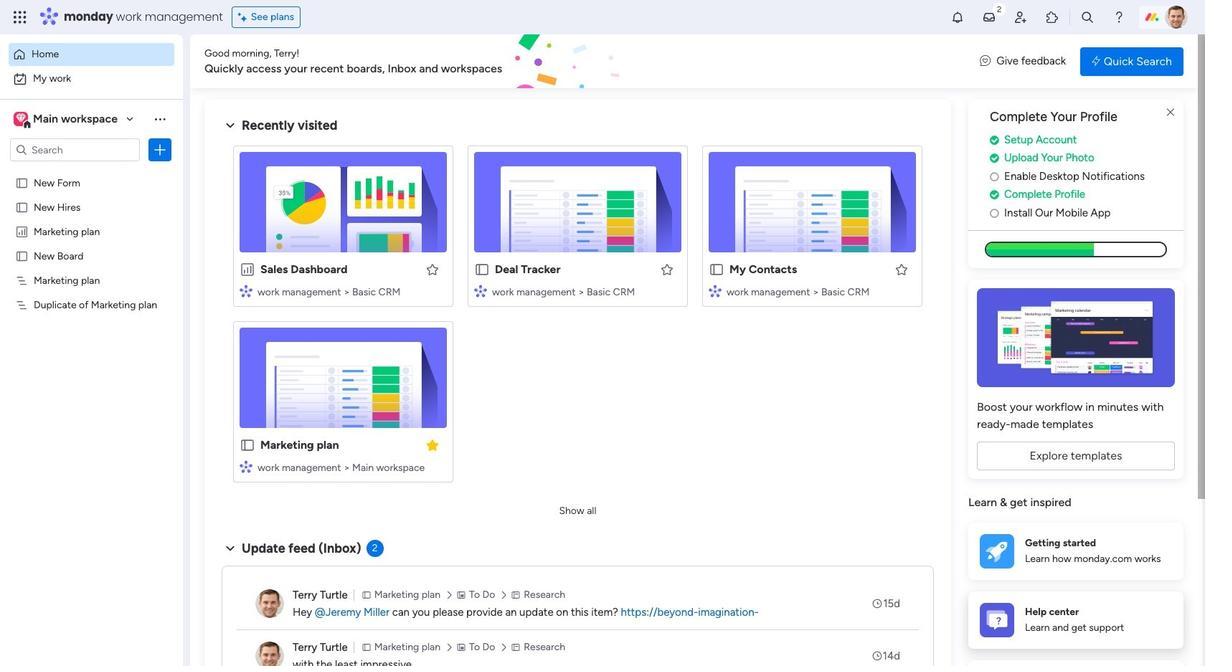 Task type: vqa. For each thing, say whether or not it's contained in the screenshot.
topmost option
yes



Task type: describe. For each thing, give the bounding box(es) containing it.
circle o image
[[990, 171, 999, 182]]

2 image
[[993, 1, 1006, 17]]

help image
[[1112, 10, 1126, 24]]

1 workspace image from the left
[[14, 111, 28, 127]]

1 check circle image from the top
[[990, 135, 999, 145]]

1 vertical spatial public board image
[[15, 200, 29, 214]]

2 workspace image from the left
[[16, 111, 26, 127]]

public dashboard image
[[240, 262, 255, 278]]

2 element
[[366, 540, 384, 557]]

dapulse x slim image
[[1162, 104, 1179, 121]]

close recently visited image
[[222, 117, 239, 134]]

v2 bolt switch image
[[1092, 53, 1100, 69]]

1 vertical spatial option
[[9, 67, 174, 90]]

2 check circle image from the top
[[990, 153, 999, 164]]

2 horizontal spatial public board image
[[709, 262, 725, 278]]

options image
[[153, 143, 167, 157]]

notifications image
[[950, 10, 965, 24]]

search everything image
[[1080, 10, 1095, 24]]

help center element
[[968, 592, 1184, 649]]

2 terry turtle image from the top
[[255, 642, 284, 666]]

add to favorites image for public dashboard icon
[[425, 262, 440, 277]]

3 check circle image from the top
[[990, 190, 999, 200]]

select product image
[[13, 10, 27, 24]]



Task type: locate. For each thing, give the bounding box(es) containing it.
Search in workspace field
[[30, 142, 120, 158]]

1 horizontal spatial add to favorites image
[[660, 262, 674, 277]]

workspace image
[[14, 111, 28, 127], [16, 111, 26, 127]]

2 vertical spatial option
[[0, 170, 183, 173]]

0 horizontal spatial add to favorites image
[[425, 262, 440, 277]]

workspace selection element
[[14, 110, 120, 129]]

public dashboard image
[[15, 225, 29, 238]]

close update feed (inbox) image
[[222, 540, 239, 557]]

0 vertical spatial public board image
[[15, 176, 29, 189]]

1 vertical spatial terry turtle image
[[255, 642, 284, 666]]

2 vertical spatial public board image
[[240, 438, 255, 453]]

circle o image
[[990, 208, 999, 219]]

1 terry turtle image from the top
[[255, 590, 284, 618]]

update feed image
[[982, 10, 996, 24]]

terry turtle image
[[255, 590, 284, 618], [255, 642, 284, 666]]

v2 user feedback image
[[980, 53, 991, 69]]

public board image inside quick search results list box
[[240, 438, 255, 453]]

getting started element
[[968, 523, 1184, 580]]

2 add to favorites image from the left
[[660, 262, 674, 277]]

1 add to favorites image from the left
[[425, 262, 440, 277]]

see plans image
[[238, 9, 251, 25]]

option
[[9, 43, 174, 66], [9, 67, 174, 90], [0, 170, 183, 173]]

quick search results list box
[[222, 134, 934, 500]]

2 horizontal spatial add to favorites image
[[895, 262, 909, 277]]

workspace options image
[[153, 112, 167, 126]]

add to favorites image for the middle public board icon
[[660, 262, 674, 277]]

0 vertical spatial option
[[9, 43, 174, 66]]

list box
[[0, 168, 183, 510]]

add to favorites image
[[425, 262, 440, 277], [660, 262, 674, 277], [895, 262, 909, 277]]

3 add to favorites image from the left
[[895, 262, 909, 277]]

check circle image
[[990, 135, 999, 145], [990, 153, 999, 164], [990, 190, 999, 200]]

0 vertical spatial check circle image
[[990, 135, 999, 145]]

templates image image
[[981, 289, 1171, 388]]

public board image
[[15, 249, 29, 263], [474, 262, 490, 278], [709, 262, 725, 278]]

1 horizontal spatial public board image
[[474, 262, 490, 278]]

remove from favorites image
[[425, 438, 440, 452]]

terry turtle image
[[1165, 6, 1188, 29]]

0 vertical spatial terry turtle image
[[255, 590, 284, 618]]

invite members image
[[1014, 10, 1028, 24]]

0 horizontal spatial public board image
[[15, 249, 29, 263]]

monday marketplace image
[[1045, 10, 1060, 24]]

public board image
[[15, 176, 29, 189], [15, 200, 29, 214], [240, 438, 255, 453]]

add to favorites image for the rightmost public board icon
[[895, 262, 909, 277]]

1 vertical spatial check circle image
[[990, 153, 999, 164]]

2 vertical spatial check circle image
[[990, 190, 999, 200]]



